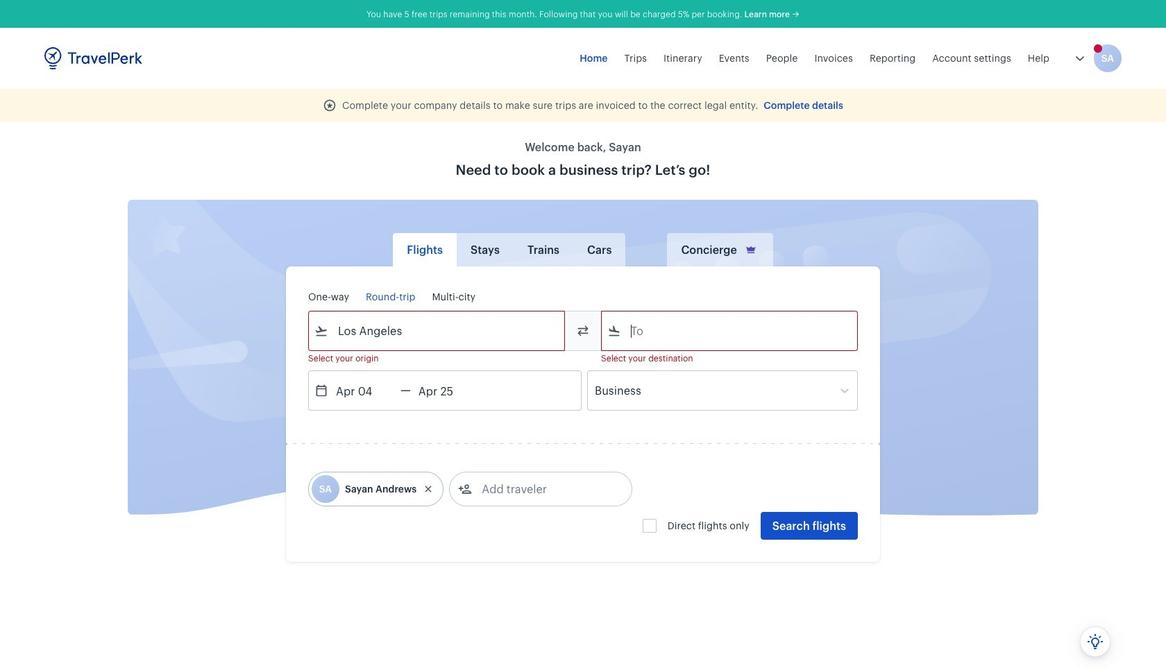 Task type: locate. For each thing, give the bounding box(es) containing it.
Return text field
[[411, 372, 483, 410]]

Add traveler search field
[[473, 479, 617, 501]]



Task type: describe. For each thing, give the bounding box(es) containing it.
Depart text field
[[329, 372, 401, 410]]

To search field
[[622, 320, 840, 342]]

From search field
[[329, 320, 547, 342]]



Task type: vqa. For each thing, say whether or not it's contained in the screenshot.
tooltip
no



